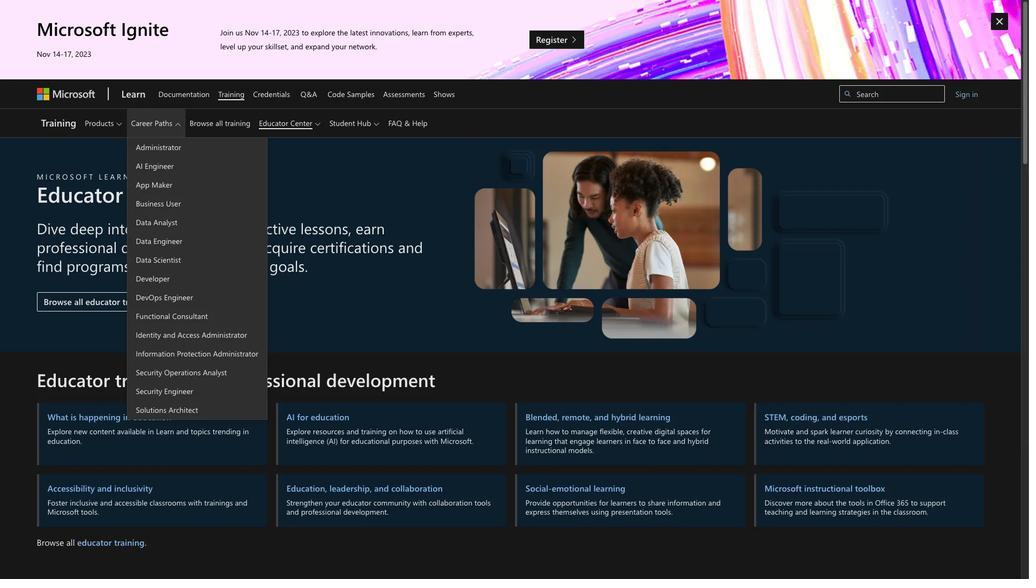 Task type: describe. For each thing, give the bounding box(es) containing it.
goals.
[[270, 256, 308, 275]]

with inside dive deep into learning with interactive lessons, earn professional development hours, acquire certifications and find programs that help meet your goals.
[[196, 218, 224, 238]]

us
[[236, 28, 243, 38]]

educator center
[[259, 118, 312, 128]]

microsoft for microsoft ignite
[[37, 16, 116, 41]]

and up inclusive
[[97, 483, 112, 494]]

assessments
[[383, 89, 425, 99]]

and up flexible,
[[595, 411, 609, 423]]

development.
[[343, 507, 389, 517]]

2 vertical spatial browse
[[37, 537, 64, 548]]

and inside social-emotional learning provide opportunities for learners to share information and express themselves using presentation tools.
[[709, 498, 721, 508]]

learn inside banner
[[121, 87, 146, 100]]

in up available
[[123, 411, 130, 423]]

for up intelligence at the bottom left
[[297, 411, 309, 423]]

toolbox
[[855, 483, 885, 494]]

browse all educator training.
[[37, 537, 147, 548]]

and down coding,
[[796, 426, 809, 437]]

learn inside blended, remote, and hybrid learning learn how to manage flexible, creative digital spaces for learning that engage learners in face to face and hybrid instructional models.
[[526, 426, 544, 437]]

level
[[220, 41, 236, 51]]

all for browse all educator training
[[74, 296, 83, 307]]

security for security operations analyst
[[136, 367, 162, 378]]

app
[[136, 180, 150, 190]]

remote,
[[562, 411, 592, 423]]

(ai)
[[327, 436, 338, 446]]

training down information
[[115, 367, 180, 392]]

and right creative
[[673, 436, 686, 446]]

provide
[[526, 498, 551, 508]]

instructional inside blended, remote, and hybrid learning learn how to manage flexible, creative digital spaces for learning that engage learners in face to face and hybrid instructional models.
[[526, 445, 567, 455]]

explore
[[311, 28, 335, 38]]

your right up
[[248, 41, 263, 51]]

1 vertical spatial hybrid
[[688, 436, 709, 446]]

samples
[[347, 89, 375, 99]]

app maker link
[[127, 175, 181, 194]]

assessments link
[[379, 79, 430, 108]]

blended, remote, and hybrid learning learn how to manage flexible, creative digital spaces for learning that engage learners in face to face and hybrid instructional models.
[[526, 411, 711, 455]]

&
[[404, 118, 410, 128]]

and up community
[[374, 483, 389, 494]]

community
[[374, 498, 411, 508]]

classroom.
[[894, 507, 929, 517]]

browse for browse all training
[[190, 118, 213, 128]]

learners inside blended, remote, and hybrid learning learn how to manage flexible, creative digital spaces for learning that engage learners in face to face and hybrid instructional models.
[[597, 436, 623, 446]]

educator for training
[[37, 367, 110, 392]]

microsoft.
[[441, 436, 474, 446]]

engineer for security engineer
[[164, 386, 193, 396]]

teaching
[[765, 507, 793, 517]]

innovations,
[[370, 28, 410, 38]]

1 vertical spatial professional
[[221, 367, 321, 392]]

education inside ai for education explore resources and training on how to use artificial intelligence (ai) for educational purposes with microsoft.
[[311, 411, 350, 423]]

educator training and professional development
[[37, 367, 435, 392]]

sign
[[956, 89, 971, 99]]

browse all educator training link
[[37, 292, 160, 311]]

training.
[[114, 537, 147, 548]]

help
[[165, 256, 194, 275]]

your inside dive deep into learning with interactive lessons, earn professional development hours, acquire certifications and find programs that help meet your goals.
[[236, 256, 265, 275]]

for inside social-emotional learning provide opportunities for learners to share information and express themselves using presentation tools.
[[599, 498, 609, 508]]

ai engineer
[[136, 161, 174, 171]]

ai for education explore resources and training on how to use artificial intelligence (ai) for educational purposes with microsoft.
[[287, 411, 474, 446]]

professional inside dive deep into learning with interactive lessons, earn professional development hours, acquire certifications and find programs that help meet your goals.
[[37, 237, 117, 257]]

2 vertical spatial administrator
[[213, 349, 258, 359]]

tools inside microsoft instructional toolbox discover more about the tools in office 365 to support teaching and learning strategies in the classroom.
[[849, 498, 865, 508]]

with inside ai for education explore resources and training on how to use artificial intelligence (ai) for educational purposes with microsoft.
[[425, 436, 439, 446]]

emotional
[[552, 483, 592, 494]]

ai for education link
[[287, 411, 497, 423]]

microsoft ignite
[[37, 16, 169, 41]]

and down 'information protection administrator' link
[[185, 367, 216, 392]]

business user link
[[127, 194, 190, 213]]

microsoft inside the accessibility and inclusivity foster inclusive and accessible classrooms with trainings and microsoft tools.
[[47, 507, 79, 517]]

skillset,
[[265, 41, 289, 51]]

engineer for ai engineer
[[145, 161, 174, 171]]

accessibility
[[47, 483, 95, 494]]

student hub button
[[325, 109, 384, 137]]

themselves
[[553, 507, 589, 517]]

0 vertical spatial hybrid
[[612, 411, 637, 423]]

social-emotional learning provide opportunities for learners to share information and express themselves using presentation tools.
[[526, 483, 721, 517]]

2023 inside join us nov 14-17, 2023 to explore the latest innovations, learn from experts, level up your skillset, and expand your network.
[[284, 28, 300, 38]]

to inside social-emotional learning provide opportunities for learners to share information and express themselves using presentation tools.
[[639, 498, 646, 508]]

learn
[[412, 28, 429, 38]]

data for data scientist
[[136, 255, 151, 265]]

spaces
[[678, 426, 700, 437]]

tools inside education, leadership, and collaboration strengthen your educator community with collaboration tools and professional development.
[[475, 498, 491, 508]]

development inside dive deep into learning with interactive lessons, earn professional development hours, acquire certifications and find programs that help meet your goals.
[[121, 237, 209, 257]]

that inside dive deep into learning with interactive lessons, earn professional development hours, acquire certifications and find programs that help meet your goals.
[[134, 256, 161, 275]]

ai engineer link
[[127, 157, 182, 175]]

inclusivity
[[114, 483, 153, 494]]

with inside the accessibility and inclusivity foster inclusive and accessible classrooms with trainings and microsoft tools.
[[188, 498, 202, 508]]

0 horizontal spatial analyst
[[153, 217, 178, 227]]

solutions architect link
[[127, 401, 207, 419]]

security operations analyst link
[[127, 363, 236, 382]]

meet
[[198, 256, 232, 275]]

architect
[[169, 405, 198, 415]]

365
[[897, 498, 909, 508]]

0 vertical spatial administrator
[[136, 142, 181, 152]]

the left 365
[[881, 507, 892, 517]]

career paths element
[[127, 137, 268, 420]]

all for browse all training
[[216, 118, 223, 128]]

how inside ai for education explore resources and training on how to use artificial intelligence (ai) for educational purposes with microsoft.
[[400, 426, 414, 437]]

faq & help
[[388, 118, 428, 128]]

products
[[85, 118, 114, 128]]

center inside dropdown button
[[291, 118, 312, 128]]

and inside what is happening in education explore new content available in learn and topics trending in education.
[[176, 426, 189, 437]]

coding,
[[791, 411, 820, 423]]

digital
[[655, 426, 676, 437]]

available
[[117, 426, 146, 437]]

0 vertical spatial collaboration
[[391, 483, 443, 494]]

app maker
[[136, 180, 173, 190]]

what
[[47, 411, 68, 423]]

functional consultant link
[[127, 307, 217, 326]]

to down remote, at bottom
[[562, 426, 569, 437]]

how inside blended, remote, and hybrid learning learn how to manage flexible, creative digital spaces for learning that engage learners in face to face and hybrid instructional models.
[[546, 426, 560, 437]]

products button
[[81, 109, 127, 137]]

functional consultant
[[136, 311, 208, 321]]

activities
[[765, 436, 794, 446]]

1 vertical spatial 14-
[[52, 49, 64, 59]]

1 vertical spatial administrator
[[202, 330, 247, 340]]

using
[[591, 507, 609, 517]]

in down the what is happening in education link
[[148, 426, 154, 437]]

engage
[[570, 436, 595, 446]]

creative
[[627, 426, 653, 437]]

foster
[[47, 498, 68, 508]]

code samples
[[328, 89, 375, 99]]

1 horizontal spatial training
[[218, 89, 245, 99]]

tools. inside social-emotional learning provide opportunities for learners to share information and express themselves using presentation tools.
[[655, 507, 673, 517]]

hub
[[357, 118, 371, 128]]

world
[[833, 436, 851, 446]]

to inside join us nov 14-17, 2023 to explore the latest innovations, learn from experts, level up your skillset, and expand your network.
[[302, 28, 309, 38]]

class
[[944, 426, 959, 437]]

on
[[389, 426, 397, 437]]

the right about
[[836, 498, 847, 508]]

browse all educator training
[[44, 296, 153, 307]]

for right '(ai)'
[[340, 436, 349, 446]]

models.
[[569, 445, 594, 455]]

educator for training.
[[77, 537, 112, 548]]

expand
[[305, 41, 330, 51]]

join
[[220, 28, 234, 38]]

faq
[[388, 118, 402, 128]]

learn inside microsoft learn educator center
[[99, 172, 131, 182]]

hours,
[[213, 237, 253, 257]]

banner containing learn
[[0, 79, 1022, 420]]

ai for for
[[287, 411, 295, 423]]

social-emotional learning link
[[526, 483, 737, 494]]

is
[[71, 411, 77, 423]]

to down blended, remote, and hybrid learning link
[[649, 436, 656, 446]]

student hub
[[330, 118, 371, 128]]

protection
[[177, 349, 211, 359]]

esports
[[839, 411, 868, 423]]

accessible
[[115, 498, 148, 508]]

help
[[412, 118, 428, 128]]

express
[[526, 507, 550, 517]]

training inside browse all training link
[[225, 118, 251, 128]]



Task type: vqa. For each thing, say whether or not it's contained in the screenshot.
FAQ & Help
yes



Task type: locate. For each thing, give the bounding box(es) containing it.
and right skillset,
[[291, 41, 303, 51]]

1 vertical spatial browse
[[44, 296, 72, 307]]

2 face from the left
[[658, 436, 671, 446]]

tools. inside the accessibility and inclusivity foster inclusive and accessible classrooms with trainings and microsoft tools.
[[81, 507, 99, 517]]

data engineer
[[136, 236, 182, 246]]

2023 down microsoft ignite
[[75, 49, 91, 59]]

learning up using
[[594, 483, 626, 494]]

0 horizontal spatial how
[[400, 426, 414, 437]]

analyst up data engineer link
[[153, 217, 178, 227]]

access
[[178, 330, 200, 340]]

learn link
[[117, 79, 150, 108]]

content
[[90, 426, 115, 437]]

discover
[[765, 498, 793, 508]]

1 explore from the left
[[47, 426, 72, 437]]

nov 14-17, 2023
[[37, 49, 91, 59]]

security for security engineer
[[136, 386, 162, 396]]

1 vertical spatial training
[[41, 117, 76, 129]]

0 horizontal spatial hybrid
[[612, 411, 637, 423]]

in right trending
[[243, 426, 249, 437]]

security inside security engineer link
[[136, 386, 162, 396]]

0 vertical spatial all
[[216, 118, 223, 128]]

1 horizontal spatial instructional
[[805, 483, 853, 494]]

training link left "products"
[[37, 109, 81, 137]]

what is happening in education explore new content available in learn and topics trending in education.
[[47, 411, 249, 446]]

0 vertical spatial security
[[136, 367, 162, 378]]

engineer down administrator link
[[145, 161, 174, 171]]

to left explore
[[302, 28, 309, 38]]

14- inside join us nov 14-17, 2023 to explore the latest innovations, learn from experts, level up your skillset, and expand your network.
[[261, 28, 272, 38]]

2 vertical spatial professional
[[301, 507, 341, 517]]

tools. right presentation
[[655, 507, 673, 517]]

explore inside ai for education explore resources and training on how to use artificial intelligence (ai) for educational purposes with microsoft.
[[287, 426, 311, 437]]

2 security from the top
[[136, 386, 162, 396]]

and right earn
[[398, 237, 423, 257]]

1 face from the left
[[633, 436, 647, 446]]

with right purposes
[[425, 436, 439, 446]]

and inside ai for education explore resources and training on how to use artificial intelligence (ai) for educational purposes with microsoft.
[[347, 426, 359, 437]]

in inside blended, remote, and hybrid learning learn how to manage flexible, creative digital spaces for learning that engage learners in face to face and hybrid instructional models.
[[625, 436, 631, 446]]

1 horizontal spatial 14-
[[261, 28, 272, 38]]

0 vertical spatial training link
[[214, 79, 249, 108]]

the left latest
[[338, 28, 348, 38]]

browse down 'foster'
[[37, 537, 64, 548]]

1 tools. from the left
[[81, 507, 99, 517]]

17, up skillset,
[[272, 28, 282, 38]]

1 education from the left
[[133, 411, 171, 423]]

learn down the blended,
[[526, 426, 544, 437]]

ai inside ai for education explore resources and training on how to use artificial intelligence (ai) for educational purposes with microsoft.
[[287, 411, 295, 423]]

0 horizontal spatial nov
[[37, 49, 50, 59]]

data down data analyst link
[[136, 236, 151, 246]]

resources
[[313, 426, 345, 437]]

career paths
[[131, 118, 172, 128]]

0 vertical spatial 14-
[[261, 28, 272, 38]]

learn up career
[[121, 87, 146, 100]]

training down credentials link
[[225, 118, 251, 128]]

2 tools from the left
[[849, 498, 865, 508]]

0 vertical spatial analyst
[[153, 217, 178, 227]]

in right sign
[[973, 89, 979, 99]]

for inside blended, remote, and hybrid learning learn how to manage flexible, creative digital spaces for learning that engage learners in face to face and hybrid instructional models.
[[702, 426, 711, 437]]

data down business
[[136, 217, 151, 227]]

educator training. link
[[77, 537, 147, 548]]

learners
[[597, 436, 623, 446], [611, 498, 637, 508]]

0 horizontal spatial training
[[41, 117, 76, 129]]

2 vertical spatial data
[[136, 255, 151, 265]]

learn inside what is happening in education explore new content available in learn and topics trending in education.
[[156, 426, 174, 437]]

2 vertical spatial educator
[[37, 367, 110, 392]]

learning inside social-emotional learning provide opportunities for learners to share information and express themselves using presentation tools.
[[594, 483, 626, 494]]

2023 up skillset,
[[284, 28, 300, 38]]

educator center button
[[255, 109, 325, 137]]

0 vertical spatial training
[[218, 89, 245, 99]]

microsoft for microsoft learn educator center
[[37, 172, 95, 182]]

register
[[536, 34, 568, 45]]

for right spaces
[[702, 426, 711, 437]]

educator for training
[[86, 296, 120, 307]]

your right meet
[[236, 256, 265, 275]]

educator
[[86, 296, 120, 307], [342, 498, 372, 508], [77, 537, 112, 548]]

1 horizontal spatial that
[[555, 436, 568, 446]]

with right community
[[413, 498, 427, 508]]

data
[[136, 217, 151, 227], [136, 236, 151, 246], [136, 255, 151, 265]]

that inside blended, remote, and hybrid learning learn how to manage flexible, creative digital spaces for learning that engage learners in face to face and hybrid instructional models.
[[555, 436, 568, 446]]

explore left resources
[[287, 426, 311, 437]]

to left share
[[639, 498, 646, 508]]

0 horizontal spatial face
[[633, 436, 647, 446]]

2 data from the top
[[136, 236, 151, 246]]

learners inside social-emotional learning provide opportunities for learners to share information and express themselves using presentation tools.
[[611, 498, 637, 508]]

17, down microsoft ignite
[[63, 49, 73, 59]]

identity and access administrator
[[136, 330, 247, 340]]

the left real-
[[805, 436, 815, 446]]

browse down 'find'
[[44, 296, 72, 307]]

0 horizontal spatial development
[[121, 237, 209, 257]]

maker
[[152, 180, 173, 190]]

face
[[633, 436, 647, 446], [658, 436, 671, 446]]

how right on
[[400, 426, 414, 437]]

to right 365
[[911, 498, 918, 508]]

learning inside dive deep into learning with interactive lessons, earn professional development hours, acquire certifications and find programs that help meet your goals.
[[138, 218, 192, 238]]

devops engineer link
[[127, 288, 202, 307]]

to right activities
[[796, 436, 803, 446]]

inclusive
[[70, 498, 98, 508]]

sign in link
[[950, 85, 985, 102]]

1 vertical spatial that
[[555, 436, 568, 446]]

in down blended, remote, and hybrid learning link
[[625, 436, 631, 446]]

network.
[[349, 41, 377, 51]]

register link
[[529, 30, 585, 49]]

ai up intelligence at the bottom left
[[287, 411, 295, 423]]

1 vertical spatial learners
[[611, 498, 637, 508]]

0 vertical spatial ai
[[136, 161, 143, 171]]

instructional inside microsoft instructional toolbox discover more about the tools in office 365 to support teaching and learning strategies in the classroom.
[[805, 483, 853, 494]]

1 horizontal spatial 17,
[[272, 28, 282, 38]]

0 horizontal spatial 14-
[[52, 49, 64, 59]]

educator down credentials
[[259, 118, 288, 128]]

3 data from the top
[[136, 255, 151, 265]]

sign in
[[956, 89, 979, 99]]

0 vertical spatial development
[[121, 237, 209, 257]]

ai up app
[[136, 161, 143, 171]]

learn
[[121, 87, 146, 100], [99, 172, 131, 182], [156, 426, 174, 437], [526, 426, 544, 437]]

and right inclusive
[[100, 498, 113, 508]]

your
[[248, 41, 263, 51], [332, 41, 347, 51], [236, 256, 265, 275], [325, 498, 340, 508]]

ai inside career paths element
[[136, 161, 143, 171]]

learning down the blended,
[[526, 436, 553, 446]]

all inside the 'browse all educator training' 'link'
[[74, 296, 83, 307]]

microsoft down accessibility
[[47, 507, 79, 517]]

2 vertical spatial educator
[[77, 537, 112, 548]]

information
[[136, 349, 175, 359]]

microsoft for microsoft instructional toolbox discover more about the tools in office 365 to support teaching and learning strategies in the classroom.
[[765, 483, 802, 494]]

1 horizontal spatial development
[[326, 367, 435, 392]]

support
[[920, 498, 946, 508]]

developer
[[136, 273, 170, 284]]

training up browse all training link
[[218, 89, 245, 99]]

into
[[108, 218, 134, 238]]

educator inside education, leadership, and collaboration strengthen your educator community with collaboration tools and professional development.
[[342, 498, 372, 508]]

acquire
[[257, 237, 306, 257]]

engineer for devops engineer
[[164, 292, 193, 302]]

with inside education, leadership, and collaboration strengthen your educator community with collaboration tools and professional development.
[[413, 498, 427, 508]]

1 horizontal spatial training link
[[214, 79, 249, 108]]

all
[[216, 118, 223, 128], [74, 296, 83, 307], [66, 537, 75, 548]]

new
[[74, 426, 88, 437]]

office
[[876, 498, 895, 508]]

instructional down the blended,
[[526, 445, 567, 455]]

1 horizontal spatial hybrid
[[688, 436, 709, 446]]

experts,
[[449, 28, 474, 38]]

professional inside education, leadership, and collaboration strengthen your educator community with collaboration tools and professional development.
[[301, 507, 341, 517]]

1 vertical spatial educator
[[37, 179, 123, 208]]

0 horizontal spatial 17,
[[63, 49, 73, 59]]

0 horizontal spatial instructional
[[526, 445, 567, 455]]

1 vertical spatial nov
[[37, 49, 50, 59]]

14- up skillset,
[[261, 28, 272, 38]]

educator down programs
[[86, 296, 120, 307]]

learning left strategies
[[810, 507, 837, 517]]

blended, remote, and hybrid learning link
[[526, 411, 737, 423]]

credentials
[[253, 89, 290, 99]]

1 vertical spatial educator
[[342, 498, 372, 508]]

1 security from the top
[[136, 367, 162, 378]]

0 horizontal spatial training link
[[37, 109, 81, 137]]

ai for engineer
[[136, 161, 143, 171]]

engineer down security operations analyst
[[164, 386, 193, 396]]

0 horizontal spatial ai
[[136, 161, 143, 171]]

0 vertical spatial nov
[[245, 28, 259, 38]]

0 vertical spatial that
[[134, 256, 161, 275]]

credentials link
[[249, 79, 295, 108]]

browse inside 'link'
[[44, 296, 72, 307]]

microsoft inside microsoft instructional toolbox discover more about the tools in office 365 to support teaching and learning strategies in the classroom.
[[765, 483, 802, 494]]

0 vertical spatial data
[[136, 217, 151, 227]]

1 vertical spatial security
[[136, 386, 162, 396]]

0 horizontal spatial that
[[134, 256, 161, 275]]

and up the spark
[[822, 411, 837, 423]]

your inside education, leadership, and collaboration strengthen your educator community with collaboration tools and professional development.
[[325, 498, 340, 508]]

in down 'toolbox'
[[867, 498, 873, 508]]

accessibility and inclusivity foster inclusive and accessible classrooms with trainings and microsoft tools.
[[47, 483, 248, 517]]

data for data engineer
[[136, 236, 151, 246]]

0 horizontal spatial education
[[133, 411, 171, 423]]

data for data analyst
[[136, 217, 151, 227]]

1 vertical spatial data
[[136, 236, 151, 246]]

learn left app
[[99, 172, 131, 182]]

and inside join us nov 14-17, 2023 to explore the latest innovations, learn from experts, level up your skillset, and expand your network.
[[291, 41, 303, 51]]

educator inside dropdown button
[[259, 118, 288, 128]]

and inside dive deep into learning with interactive lessons, earn professional development hours, acquire certifications and find programs that help meet your goals.
[[398, 237, 423, 257]]

real-
[[817, 436, 833, 446]]

learning up digital
[[639, 411, 671, 423]]

and down functional consultant link
[[163, 330, 176, 340]]

17, inside join us nov 14-17, 2023 to explore the latest innovations, learn from experts, level up your skillset, and expand your network.
[[272, 28, 282, 38]]

0 vertical spatial center
[[291, 118, 312, 128]]

and down the education,
[[287, 507, 299, 517]]

1 horizontal spatial analyst
[[203, 367, 227, 378]]

educational
[[352, 436, 390, 446]]

1 data from the top
[[136, 217, 151, 227]]

in right strategies
[[873, 507, 879, 517]]

0 vertical spatial 2023
[[284, 28, 300, 38]]

2 how from the left
[[546, 426, 560, 437]]

to inside ai for education explore resources and training on how to use artificial intelligence (ai) for educational purposes with microsoft.
[[416, 426, 423, 437]]

engineer for data engineer
[[153, 236, 182, 246]]

strengthen
[[287, 498, 323, 508]]

0 horizontal spatial tools
[[475, 498, 491, 508]]

2 education from the left
[[311, 411, 350, 423]]

information
[[668, 498, 707, 508]]

0 vertical spatial browse
[[190, 118, 213, 128]]

purposes
[[392, 436, 422, 446]]

1 horizontal spatial 2023
[[284, 28, 300, 38]]

leadership,
[[330, 483, 372, 494]]

dive deep into learning with interactive lessons, earn professional development hours, acquire certifications and find programs that help meet your goals.
[[37, 218, 423, 275]]

training link up browse all training link
[[214, 79, 249, 108]]

administrator up information protection administrator
[[202, 330, 247, 340]]

microsoft learn educator center
[[37, 172, 193, 208]]

administrator up ai engineer
[[136, 142, 181, 152]]

and left topics
[[176, 426, 189, 437]]

spark
[[811, 426, 829, 437]]

1 horizontal spatial tools.
[[655, 507, 673, 517]]

learn down the what is happening in education link
[[156, 426, 174, 437]]

educator down "leadership,"
[[342, 498, 372, 508]]

1 horizontal spatial how
[[546, 426, 560, 437]]

to inside microsoft instructional toolbox discover more about the tools in office 365 to support teaching and learning strategies in the classroom.
[[911, 498, 918, 508]]

Search search field
[[840, 85, 946, 102], [840, 85, 946, 102]]

certifications
[[310, 237, 394, 257]]

face down blended, remote, and hybrid learning link
[[633, 436, 647, 446]]

1 vertical spatial instructional
[[805, 483, 853, 494]]

stem, coding, and esports link
[[765, 411, 976, 423]]

functional
[[136, 311, 170, 321]]

1 vertical spatial center
[[129, 179, 193, 208]]

training left on
[[361, 426, 387, 437]]

administrator up educator training and professional development at the bottom left of page
[[213, 349, 258, 359]]

1 vertical spatial all
[[74, 296, 83, 307]]

0 vertical spatial learners
[[597, 436, 623, 446]]

2 tools. from the left
[[655, 507, 673, 517]]

nov inside join us nov 14-17, 2023 to explore the latest innovations, learn from experts, level up your skillset, and expand your network.
[[245, 28, 259, 38]]

1 horizontal spatial explore
[[287, 426, 311, 437]]

1 horizontal spatial ai
[[287, 411, 295, 423]]

dive
[[37, 218, 66, 238]]

documentation
[[158, 89, 210, 99]]

hybrid up flexible,
[[612, 411, 637, 423]]

and right information
[[709, 498, 721, 508]]

educator
[[259, 118, 288, 128], [37, 179, 123, 208], [37, 367, 110, 392]]

learning inside microsoft instructional toolbox discover more about the tools in office 365 to support teaching and learning strategies in the classroom.
[[810, 507, 837, 517]]

trainings
[[204, 498, 233, 508]]

1 horizontal spatial tools
[[849, 498, 865, 508]]

1 tools from the left
[[475, 498, 491, 508]]

to left use
[[416, 426, 423, 437]]

1 how from the left
[[400, 426, 414, 437]]

education
[[133, 411, 171, 423], [311, 411, 350, 423]]

shows
[[434, 89, 455, 99]]

banner
[[0, 79, 1022, 420]]

information protection administrator
[[136, 349, 258, 359]]

data scientist
[[136, 255, 181, 265]]

1 vertical spatial analyst
[[203, 367, 227, 378]]

strategies
[[839, 507, 871, 517]]

accessibility and inclusivity link
[[47, 483, 258, 494]]

and right '(ai)'
[[347, 426, 359, 437]]

stem,
[[765, 411, 789, 423]]

microsoft up discover
[[765, 483, 802, 494]]

business
[[136, 198, 164, 209]]

in inside banner
[[973, 89, 979, 99]]

the
[[338, 28, 348, 38], [805, 436, 815, 446], [836, 498, 847, 508], [881, 507, 892, 517]]

center inside microsoft learn educator center
[[129, 179, 193, 208]]

training
[[225, 118, 251, 128], [122, 296, 153, 307], [115, 367, 180, 392], [361, 426, 387, 437]]

0 horizontal spatial center
[[129, 179, 193, 208]]

lessons,
[[301, 218, 352, 238]]

all inside browse all training link
[[216, 118, 223, 128]]

educator inside microsoft learn educator center
[[37, 179, 123, 208]]

1 horizontal spatial center
[[291, 118, 312, 128]]

identity and access administrator link
[[127, 326, 256, 344]]

education inside what is happening in education explore new content available in learn and topics trending in education.
[[133, 411, 171, 423]]

microsoft inside microsoft learn educator center
[[37, 172, 95, 182]]

1 horizontal spatial nov
[[245, 28, 259, 38]]

the inside stem, coding, and esports motivate and spark learner curiosity by connecting in-class activities to the real-world application.
[[805, 436, 815, 446]]

data analyst
[[136, 217, 178, 227]]

educator for center
[[259, 118, 288, 128]]

engineer up functional consultant
[[164, 292, 193, 302]]

face left spaces
[[658, 436, 671, 446]]

use
[[425, 426, 436, 437]]

about
[[815, 498, 834, 508]]

your down "leadership,"
[[325, 498, 340, 508]]

1 horizontal spatial face
[[658, 436, 671, 446]]

your down explore
[[332, 41, 347, 51]]

hybrid right digital
[[688, 436, 709, 446]]

artificial
[[438, 426, 464, 437]]

interactive
[[228, 218, 296, 238]]

learners down the 'social-emotional learning' link
[[611, 498, 637, 508]]

intelligence
[[287, 436, 325, 446]]

training inside ai for education explore resources and training on how to use artificial intelligence (ai) for educational purposes with microsoft.
[[361, 426, 387, 437]]

and inside microsoft instructional toolbox discover more about the tools in office 365 to support teaching and learning strategies in the classroom.
[[796, 507, 808, 517]]

1 vertical spatial ai
[[287, 411, 295, 423]]

to inside stem, coding, and esports motivate and spark learner curiosity by connecting in-class activities to the real-world application.
[[796, 436, 803, 446]]

motivate
[[765, 426, 794, 437]]

browse for browse all educator training
[[44, 296, 72, 307]]

happening
[[79, 411, 121, 423]]

analyst down 'information protection administrator' link
[[203, 367, 227, 378]]

and inside career paths element
[[163, 330, 176, 340]]

security up solutions
[[136, 386, 162, 396]]

engineer up 'scientist'
[[153, 236, 182, 246]]

education, leadership, and collaboration link
[[287, 483, 497, 494]]

1 vertical spatial 17,
[[63, 49, 73, 59]]

security inside 'security operations analyst' link
[[136, 367, 162, 378]]

1 vertical spatial development
[[326, 367, 435, 392]]

0 vertical spatial educator
[[259, 118, 288, 128]]

0 vertical spatial professional
[[37, 237, 117, 257]]

explore
[[47, 426, 72, 437], [287, 426, 311, 437]]

security operations analyst
[[136, 367, 227, 378]]

training up functional
[[122, 296, 153, 307]]

1 vertical spatial training link
[[37, 109, 81, 137]]

17,
[[272, 28, 282, 38], [63, 49, 73, 59]]

1 horizontal spatial education
[[311, 411, 350, 423]]

educator inside 'link'
[[86, 296, 120, 307]]

for right opportunities
[[599, 498, 609, 508]]

data up developer "link"
[[136, 255, 151, 265]]

0 horizontal spatial 2023
[[75, 49, 91, 59]]

1 vertical spatial 2023
[[75, 49, 91, 59]]

0 vertical spatial 17,
[[272, 28, 282, 38]]

tools. up browse all educator training.
[[81, 507, 99, 517]]

training left "products"
[[41, 117, 76, 129]]

and right trainings
[[235, 498, 248, 508]]

educator up deep
[[37, 179, 123, 208]]

identity
[[136, 330, 161, 340]]

0 vertical spatial instructional
[[526, 445, 567, 455]]

and right teaching
[[796, 507, 808, 517]]

the inside join us nov 14-17, 2023 to explore the latest innovations, learn from experts, level up your skillset, and expand your network.
[[338, 28, 348, 38]]

0 horizontal spatial explore
[[47, 426, 72, 437]]

how
[[400, 426, 414, 437], [546, 426, 560, 437]]

0 vertical spatial educator
[[86, 296, 120, 307]]

2 vertical spatial all
[[66, 537, 75, 548]]

2 explore from the left
[[287, 426, 311, 437]]

training inside the 'browse all educator training' 'link'
[[122, 296, 153, 307]]

browse down the documentation 'link'
[[190, 118, 213, 128]]

instructional up about
[[805, 483, 853, 494]]

0 horizontal spatial tools.
[[81, 507, 99, 517]]

learners right engage in the right of the page
[[597, 436, 623, 446]]

1 vertical spatial collaboration
[[429, 498, 473, 508]]

all for browse all educator training.
[[66, 537, 75, 548]]

explore inside what is happening in education explore new content available in learn and topics trending in education.
[[47, 426, 72, 437]]



